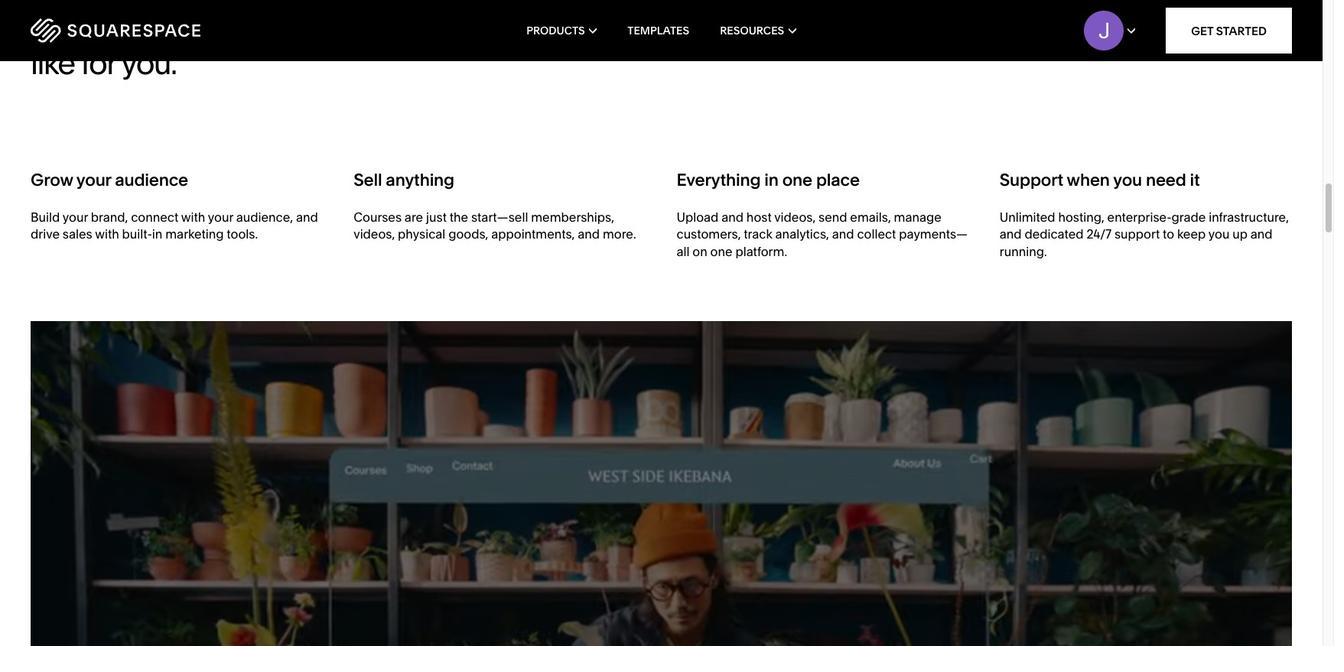 Task type: describe. For each thing, give the bounding box(es) containing it.
your inside everything you need to launch your course and keep growing, no matter what that looks like for you.
[[437, 0, 496, 20]]

1 horizontal spatial need
[[1147, 170, 1187, 190]]

track
[[744, 227, 773, 242]]

videos, inside courses are just the start—sell memberships, videos, physical goods, appointments, and more.
[[354, 227, 395, 242]]

upload and host videos, send emails, manage customers, track analytics, and collect payments— all on one platform.
[[677, 210, 969, 259]]

hosting,
[[1059, 210, 1105, 225]]

build
[[31, 210, 60, 225]]

templates link
[[628, 0, 690, 61]]

templates
[[628, 24, 690, 38]]

looks
[[546, 13, 617, 51]]

for
[[81, 44, 116, 82]]

growing,
[[161, 13, 278, 51]]

matter
[[325, 13, 412, 51]]

connect
[[131, 210, 179, 225]]

one inside upload and host videos, send emails, manage customers, track analytics, and collect payments— all on one platform.
[[711, 244, 733, 259]]

started
[[1217, 23, 1268, 38]]

send
[[819, 210, 848, 225]]

tools.
[[227, 227, 258, 242]]

launch
[[342, 0, 431, 20]]

it
[[1191, 170, 1201, 190]]

unlimited
[[1000, 210, 1056, 225]]

and inside "build your brand, connect with your audience, and drive sales with built-in marketing tools."
[[296, 210, 318, 225]]

build your brand, connect with your audience, and drive sales with built-in marketing tools.
[[31, 210, 318, 242]]

are
[[405, 210, 423, 225]]

more.
[[603, 227, 637, 242]]

customers,
[[677, 227, 741, 242]]

resources
[[720, 24, 785, 38]]

the
[[450, 210, 469, 225]]

courses
[[354, 210, 402, 225]]

you.
[[121, 44, 176, 82]]

everything for everything you need to launch your course and keep growing, no matter what that looks like for you.
[[31, 0, 172, 20]]

sell
[[354, 170, 382, 190]]

squarespace logo image
[[31, 18, 201, 43]]

get started link
[[1167, 8, 1293, 54]]

up
[[1233, 227, 1248, 242]]

everything you need to launch your course and keep growing, no matter what that looks like for you.
[[31, 0, 617, 82]]

everything in one place
[[677, 170, 860, 190]]

and inside courses are just the start—sell memberships, videos, physical goods, appointments, and more.
[[578, 227, 600, 242]]

no
[[284, 13, 319, 51]]

keep inside unlimited hosting, enterprise-grade infrastructure, and dedicated 24/7 support to keep you up and running.
[[1178, 227, 1207, 242]]

audience
[[115, 170, 188, 190]]

sales
[[63, 227, 92, 242]]

start—sell
[[471, 210, 528, 225]]

memberships,
[[531, 210, 615, 225]]

0 vertical spatial in
[[765, 170, 779, 190]]

support
[[1000, 170, 1064, 190]]

grow your audience
[[31, 170, 188, 190]]

physical
[[398, 227, 446, 242]]

audience,
[[236, 210, 293, 225]]

unlimited hosting, enterprise-grade infrastructure, and dedicated 24/7 support to keep you up and running.
[[1000, 210, 1290, 259]]

host
[[747, 210, 772, 225]]



Task type: vqa. For each thing, say whether or not it's contained in the screenshot.


Task type: locate. For each thing, give the bounding box(es) containing it.
on
[[693, 244, 708, 259]]

infrastructure,
[[1210, 210, 1290, 225]]

in up host
[[765, 170, 779, 190]]

1 horizontal spatial you
[[1114, 170, 1143, 190]]

0 horizontal spatial with
[[95, 227, 119, 242]]

with down brand,
[[95, 227, 119, 242]]

courses are just the start—sell memberships, videos, physical goods, appointments, and more.
[[354, 210, 637, 242]]

1 horizontal spatial everything
[[677, 170, 761, 190]]

0 horizontal spatial you
[[178, 0, 227, 20]]

1 horizontal spatial one
[[783, 170, 813, 190]]

0 vertical spatial need
[[233, 0, 303, 20]]

that
[[489, 13, 540, 51]]

1 vertical spatial everything
[[677, 170, 761, 190]]

0 vertical spatial to
[[309, 0, 335, 20]]

everything for everything in one place
[[677, 170, 761, 190]]

platform.
[[736, 244, 788, 259]]

0 horizontal spatial need
[[233, 0, 303, 20]]

0 vertical spatial you
[[178, 0, 227, 20]]

anything
[[386, 170, 455, 190]]

to inside everything you need to launch your course and keep growing, no matter what that looks like for you.
[[309, 0, 335, 20]]

keep
[[88, 13, 155, 51], [1178, 227, 1207, 242]]

0 vertical spatial with
[[181, 210, 205, 225]]

keep right like
[[88, 13, 155, 51]]

in
[[765, 170, 779, 190], [152, 227, 163, 242]]

1 vertical spatial videos,
[[354, 227, 395, 242]]

what
[[418, 13, 483, 51]]

appointments,
[[492, 227, 575, 242]]

1 vertical spatial you
[[1114, 170, 1143, 190]]

sell anything
[[354, 170, 455, 190]]

0 vertical spatial one
[[783, 170, 813, 190]]

0 vertical spatial everything
[[31, 0, 172, 20]]

marketing
[[166, 227, 224, 242]]

0 horizontal spatial in
[[152, 227, 163, 242]]

1 horizontal spatial with
[[181, 210, 205, 225]]

1 horizontal spatial videos,
[[775, 210, 816, 225]]

1 vertical spatial one
[[711, 244, 733, 259]]

videos, down the courses
[[354, 227, 395, 242]]

videos,
[[775, 210, 816, 225], [354, 227, 395, 242]]

keep down grade
[[1178, 227, 1207, 242]]

emails,
[[851, 210, 892, 225]]

1 horizontal spatial keep
[[1178, 227, 1207, 242]]

grow
[[31, 170, 73, 190]]

grade
[[1172, 210, 1207, 225]]

get started
[[1192, 23, 1268, 38]]

everything up "upload" on the right of the page
[[677, 170, 761, 190]]

with
[[181, 210, 205, 225], [95, 227, 119, 242]]

get
[[1192, 23, 1214, 38]]

2 horizontal spatial you
[[1209, 227, 1230, 242]]

your
[[437, 0, 496, 20], [76, 170, 111, 190], [63, 210, 88, 225], [208, 210, 233, 225]]

products
[[527, 24, 585, 38]]

with up "marketing"
[[181, 210, 205, 225]]

to inside unlimited hosting, enterprise-grade infrastructure, and dedicated 24/7 support to keep you up and running.
[[1163, 227, 1175, 242]]

running.
[[1000, 244, 1048, 259]]

to left launch
[[309, 0, 335, 20]]

0 horizontal spatial to
[[309, 0, 335, 20]]

just
[[426, 210, 447, 225]]

0 horizontal spatial keep
[[88, 13, 155, 51]]

and
[[31, 13, 82, 51], [296, 210, 318, 225], [722, 210, 744, 225], [578, 227, 600, 242], [833, 227, 855, 242], [1000, 227, 1022, 242], [1251, 227, 1273, 242]]

when
[[1068, 170, 1111, 190]]

resources button
[[720, 0, 797, 61]]

all
[[677, 244, 690, 259]]

to
[[309, 0, 335, 20], [1163, 227, 1175, 242]]

you inside unlimited hosting, enterprise-grade infrastructure, and dedicated 24/7 support to keep you up and running.
[[1209, 227, 1230, 242]]

squarespace logo link
[[31, 18, 283, 43]]

everything up the for
[[31, 0, 172, 20]]

brand,
[[91, 210, 128, 225]]

place
[[817, 170, 860, 190]]

1 vertical spatial with
[[95, 227, 119, 242]]

support
[[1115, 227, 1161, 242]]

0 horizontal spatial everything
[[31, 0, 172, 20]]

keep inside everything you need to launch your course and keep growing, no matter what that looks like for you.
[[88, 13, 155, 51]]

everything
[[31, 0, 172, 20], [677, 170, 761, 190]]

you inside everything you need to launch your course and keep growing, no matter what that looks like for you.
[[178, 0, 227, 20]]

analytics,
[[776, 227, 830, 242]]

collect
[[858, 227, 897, 242]]

0 vertical spatial keep
[[88, 13, 155, 51]]

24/7
[[1087, 227, 1112, 242]]

you
[[178, 0, 227, 20], [1114, 170, 1143, 190], [1209, 227, 1230, 242]]

manage
[[895, 210, 942, 225]]

upload
[[677, 210, 719, 225]]

one left the "place" at the right top of page
[[783, 170, 813, 190]]

and inside everything you need to launch your course and keep growing, no matter what that looks like for you.
[[31, 13, 82, 51]]

one down customers,
[[711, 244, 733, 259]]

2 vertical spatial you
[[1209, 227, 1230, 242]]

need
[[233, 0, 303, 20], [1147, 170, 1187, 190]]

one
[[783, 170, 813, 190], [711, 244, 733, 259]]

1 vertical spatial need
[[1147, 170, 1187, 190]]

drive
[[31, 227, 60, 242]]

course
[[502, 0, 594, 20]]

videos, inside upload and host videos, send emails, manage customers, track analytics, and collect payments— all on one platform.
[[775, 210, 816, 225]]

in down connect
[[152, 227, 163, 242]]

0 vertical spatial videos,
[[775, 210, 816, 225]]

dedicated
[[1025, 227, 1084, 242]]

payments—
[[900, 227, 969, 242]]

enterprise-
[[1108, 210, 1172, 225]]

like
[[31, 44, 75, 82]]

0 horizontal spatial videos,
[[354, 227, 395, 242]]

videos, up analytics,
[[775, 210, 816, 225]]

1 vertical spatial keep
[[1178, 227, 1207, 242]]

built-
[[122, 227, 152, 242]]

to down grade
[[1163, 227, 1175, 242]]

everything inside everything you need to launch your course and keep growing, no matter what that looks like for you.
[[31, 0, 172, 20]]

1 horizontal spatial in
[[765, 170, 779, 190]]

need inside everything you need to launch your course and keep growing, no matter what that looks like for you.
[[233, 0, 303, 20]]

support when you need it
[[1000, 170, 1201, 190]]

products button
[[527, 0, 597, 61]]

1 horizontal spatial to
[[1163, 227, 1175, 242]]

1 vertical spatial to
[[1163, 227, 1175, 242]]

0 horizontal spatial one
[[711, 244, 733, 259]]

1 vertical spatial in
[[152, 227, 163, 242]]

goods,
[[449, 227, 489, 242]]

in inside "build your brand, connect with your audience, and drive sales with built-in marketing tools."
[[152, 227, 163, 242]]



